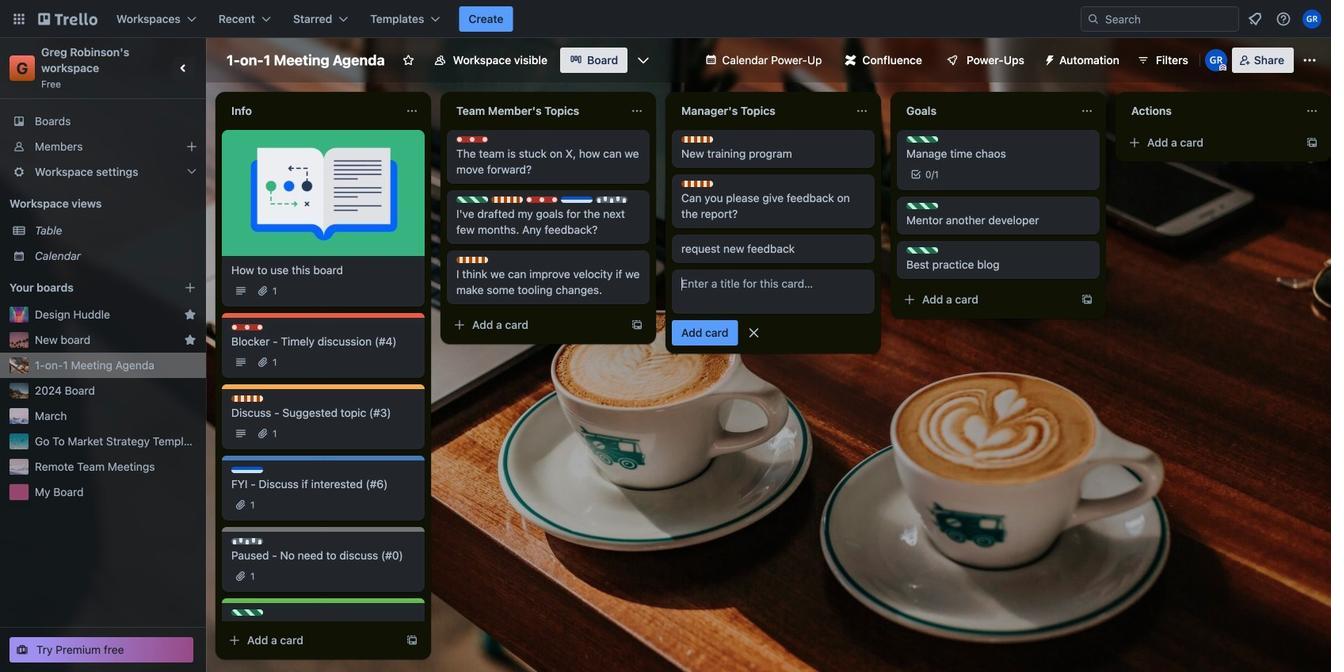 Task type: locate. For each thing, give the bounding box(es) containing it.
color: blue, title: "fyi" element
[[561, 197, 593, 203], [231, 467, 263, 473]]

color: red, title: "blocker" element
[[456, 136, 488, 143], [526, 197, 558, 203], [231, 324, 263, 330]]

1 vertical spatial color: blue, title: "fyi" element
[[231, 467, 263, 473]]

1 vertical spatial create from template… image
[[1081, 293, 1094, 306]]

color: black, title: "paused" element
[[596, 197, 628, 203], [231, 538, 263, 544]]

starred icon image
[[184, 308, 197, 321], [184, 334, 197, 346]]

create from template… image
[[1306, 136, 1319, 149], [1081, 293, 1094, 306], [631, 319, 644, 331]]

0 vertical spatial color: blue, title: "fyi" element
[[561, 197, 593, 203]]

0 horizontal spatial color: blue, title: "fyi" element
[[231, 467, 263, 473]]

0 horizontal spatial color: red, title: "blocker" element
[[231, 324, 263, 330]]

0 vertical spatial starred icon image
[[184, 308, 197, 321]]

1 horizontal spatial color: black, title: "paused" element
[[596, 197, 628, 203]]

customize views image
[[636, 52, 652, 68]]

Board name text field
[[219, 48, 393, 73]]

0 vertical spatial color: black, title: "paused" element
[[596, 197, 628, 203]]

primary element
[[0, 0, 1331, 38]]

greg robinson (gregrobinson96) image down search field
[[1205, 49, 1227, 71]]

2 horizontal spatial color: red, title: "blocker" element
[[526, 197, 558, 203]]

2 vertical spatial color: red, title: "blocker" element
[[231, 324, 263, 330]]

0 vertical spatial greg robinson (gregrobinson96) image
[[1303, 10, 1322, 29]]

0 vertical spatial create from template… image
[[1306, 136, 1319, 149]]

2 horizontal spatial create from template… image
[[1306, 136, 1319, 149]]

your boards with 8 items element
[[10, 278, 160, 297]]

greg robinson (gregrobinson96) image right open information menu image
[[1303, 10, 1322, 29]]

1 horizontal spatial color: red, title: "blocker" element
[[456, 136, 488, 143]]

0 vertical spatial color: red, title: "blocker" element
[[456, 136, 488, 143]]

Search field
[[1100, 8, 1239, 30]]

0 horizontal spatial greg robinson (gregrobinson96) image
[[1205, 49, 1227, 71]]

0 horizontal spatial create from template… image
[[631, 319, 644, 331]]

back to home image
[[38, 6, 97, 32]]

confluence icon image
[[845, 55, 856, 66]]

color: orange, title: "discuss" element
[[682, 136, 713, 143], [682, 181, 713, 187], [491, 197, 523, 203], [456, 257, 488, 263], [231, 395, 263, 402]]

1 horizontal spatial color: blue, title: "fyi" element
[[561, 197, 593, 203]]

color: green, title: "goal" element
[[907, 136, 938, 143], [456, 197, 488, 203], [907, 203, 938, 209], [907, 247, 938, 254], [231, 609, 263, 616]]

1 horizontal spatial create from template… image
[[1081, 293, 1094, 306]]

None text field
[[222, 98, 399, 124], [447, 98, 624, 124], [897, 98, 1075, 124], [222, 98, 399, 124], [447, 98, 624, 124], [897, 98, 1075, 124]]

None text field
[[672, 98, 850, 124], [1122, 98, 1300, 124], [672, 98, 850, 124], [1122, 98, 1300, 124]]

1 vertical spatial color: black, title: "paused" element
[[231, 538, 263, 544]]

Enter a title for this card… text field
[[672, 269, 875, 314]]

greg robinson (gregrobinson96) image
[[1303, 10, 1322, 29], [1205, 49, 1227, 71]]

0 horizontal spatial color: black, title: "paused" element
[[231, 538, 263, 544]]

1 vertical spatial starred icon image
[[184, 334, 197, 346]]

1 vertical spatial color: red, title: "blocker" element
[[526, 197, 558, 203]]



Task type: describe. For each thing, give the bounding box(es) containing it.
1 starred icon image from the top
[[184, 308, 197, 321]]

2 vertical spatial create from template… image
[[631, 319, 644, 331]]

star or unstar board image
[[402, 54, 415, 67]]

0 notifications image
[[1246, 10, 1265, 29]]

2 starred icon image from the top
[[184, 334, 197, 346]]

add board image
[[184, 281, 197, 294]]

sm image
[[1037, 48, 1060, 70]]

this member is an admin of this board. image
[[1219, 64, 1227, 71]]

workspace navigation collapse icon image
[[173, 57, 195, 79]]

1 vertical spatial greg robinson (gregrobinson96) image
[[1205, 49, 1227, 71]]

1 horizontal spatial greg robinson (gregrobinson96) image
[[1303, 10, 1322, 29]]

show menu image
[[1302, 52, 1318, 68]]

create from template… image
[[406, 634, 418, 647]]

open information menu image
[[1276, 11, 1292, 27]]

search image
[[1087, 13, 1100, 25]]

cancel image
[[746, 325, 762, 341]]



Task type: vqa. For each thing, say whether or not it's contained in the screenshot.
My Trello board
no



